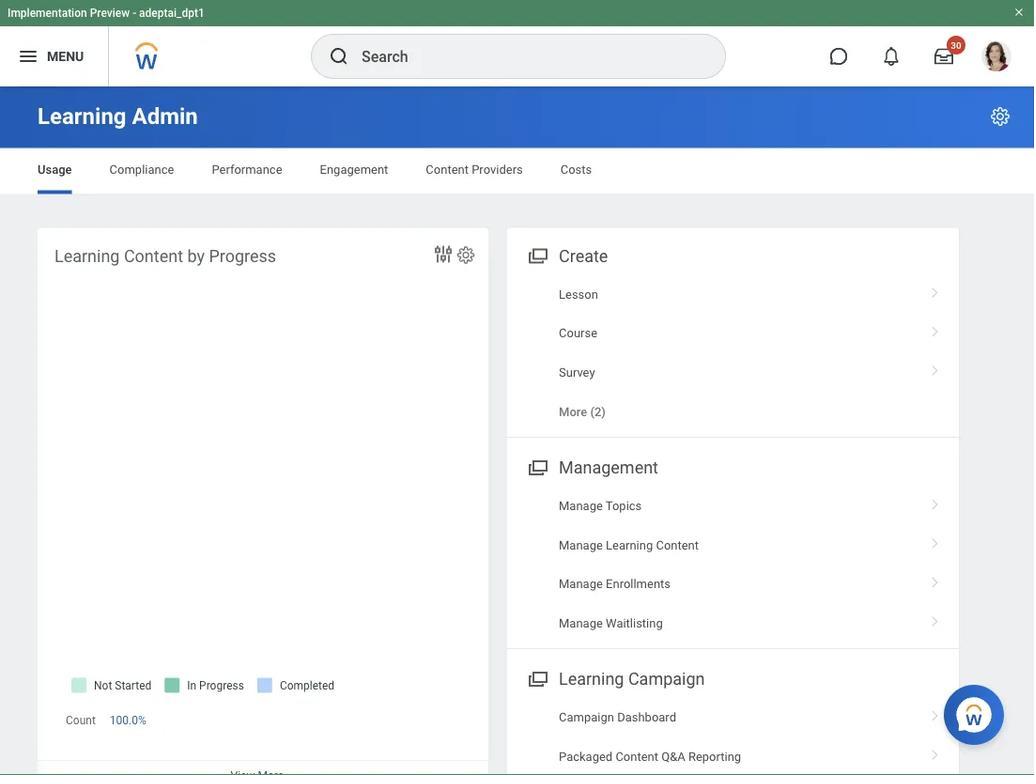 Task type: vqa. For each thing, say whether or not it's contained in the screenshot.
the left inbox image
no



Task type: locate. For each thing, give the bounding box(es) containing it.
learning down topics
[[606, 538, 653, 552]]

2 list from the top
[[507, 487, 959, 643]]

chevron right image inside manage waitlisting link
[[924, 609, 948, 628]]

manage down manage enrollments
[[559, 616, 603, 630]]

chevron right image for packaged content q&a reporting
[[924, 743, 948, 762]]

tab list
[[19, 149, 1016, 194]]

inbox large image
[[935, 47, 954, 66]]

packaged
[[559, 749, 613, 763]]

learning for admin
[[38, 103, 126, 130]]

manage learning content
[[559, 538, 699, 552]]

content
[[426, 163, 469, 177], [124, 246, 183, 266], [656, 538, 699, 552], [616, 749, 659, 763]]

manage for manage learning content
[[559, 538, 603, 552]]

1 vertical spatial campaign
[[559, 710, 614, 725]]

2 vertical spatial list
[[507, 698, 959, 775]]

6 chevron right image from the top
[[924, 609, 948, 628]]

survey link
[[507, 353, 959, 392]]

chevron right image inside packaged content q&a reporting link
[[924, 743, 948, 762]]

manage up manage waitlisting
[[559, 577, 603, 591]]

dashboard
[[618, 710, 677, 725]]

manage down manage topics
[[559, 538, 603, 552]]

1 manage from the top
[[559, 499, 603, 513]]

3 manage from the top
[[559, 577, 603, 591]]

campaign up "packaged"
[[559, 710, 614, 725]]

0 horizontal spatial campaign
[[559, 710, 614, 725]]

chevron right image inside "lesson" link
[[924, 281, 948, 299]]

3 chevron right image from the top
[[924, 358, 948, 377]]

tab list containing usage
[[19, 149, 1016, 194]]

list for create
[[507, 275, 959, 431]]

preview
[[90, 7, 130, 20]]

0 vertical spatial list
[[507, 275, 959, 431]]

3 list from the top
[[507, 698, 959, 775]]

2 chevron right image from the top
[[924, 320, 948, 338]]

learning for campaign
[[559, 669, 624, 689]]

chevron right image inside manage enrollments link
[[924, 570, 948, 589]]

adeptai_dpt1
[[139, 7, 205, 20]]

more (2) link
[[507, 392, 959, 431]]

1 chevron right image from the top
[[924, 281, 948, 299]]

lesson
[[559, 287, 598, 301]]

list
[[507, 275, 959, 431], [507, 487, 959, 643], [507, 698, 959, 775]]

learning down usage
[[55, 246, 120, 266]]

menu group image for management
[[524, 454, 550, 479]]

learning campaign
[[559, 669, 705, 689]]

lesson link
[[507, 275, 959, 314]]

100.0% button
[[110, 713, 149, 728]]

menu
[[47, 49, 84, 64]]

admin
[[132, 103, 198, 130]]

campaign
[[629, 669, 705, 689], [559, 710, 614, 725]]

by
[[187, 246, 205, 266]]

content left q&a
[[616, 749, 659, 763]]

chevron right image for survey
[[924, 358, 948, 377]]

4 manage from the top
[[559, 616, 603, 630]]

list containing manage topics
[[507, 487, 959, 643]]

100.0%
[[110, 714, 146, 727]]

learning for content
[[55, 246, 120, 266]]

(2)
[[591, 405, 606, 419]]

menu button
[[0, 26, 108, 86]]

1 vertical spatial list
[[507, 487, 959, 643]]

enrollments
[[606, 577, 671, 591]]

providers
[[472, 163, 523, 177]]

notifications large image
[[882, 47, 901, 66]]

4 chevron right image from the top
[[924, 532, 948, 550]]

q&a
[[662, 749, 686, 763]]

campaign up dashboard
[[629, 669, 705, 689]]

-
[[133, 7, 136, 20]]

configure and view chart data image
[[432, 243, 455, 265]]

1 menu group image from the top
[[524, 454, 550, 479]]

more (2) button
[[559, 403, 606, 420]]

list containing campaign dashboard
[[507, 698, 959, 775]]

chevron right image inside manage learning content link
[[924, 532, 948, 550]]

8 chevron right image from the top
[[924, 743, 948, 762]]

learning
[[38, 103, 126, 130], [55, 246, 120, 266], [606, 538, 653, 552], [559, 669, 624, 689]]

1 horizontal spatial campaign
[[629, 669, 705, 689]]

1 vertical spatial menu group image
[[524, 665, 550, 691]]

configure learning content by progress image
[[456, 245, 476, 265]]

2 menu group image from the top
[[524, 665, 550, 691]]

engagement
[[320, 163, 388, 177]]

menu group image
[[524, 242, 550, 267]]

30
[[951, 39, 962, 51]]

tab list inside learning admin main content
[[19, 149, 1016, 194]]

chevron right image
[[924, 281, 948, 299], [924, 320, 948, 338], [924, 358, 948, 377], [924, 532, 948, 550], [924, 570, 948, 589], [924, 609, 948, 628], [924, 704, 948, 723], [924, 743, 948, 762]]

manage enrollments
[[559, 577, 671, 591]]

manage left topics
[[559, 499, 603, 513]]

menu banner
[[0, 0, 1035, 86]]

menu group image
[[524, 454, 550, 479], [524, 665, 550, 691]]

chevron right image for campaign dashboard
[[924, 704, 948, 723]]

0 vertical spatial menu group image
[[524, 454, 550, 479]]

7 chevron right image from the top
[[924, 704, 948, 723]]

chevron right image inside course link
[[924, 320, 948, 338]]

implementation preview -   adeptai_dpt1
[[8, 7, 205, 20]]

1 list from the top
[[507, 275, 959, 431]]

learning up usage
[[38, 103, 126, 130]]

manage
[[559, 499, 603, 513], [559, 538, 603, 552], [559, 577, 603, 591], [559, 616, 603, 630]]

content left by
[[124, 246, 183, 266]]

chevron right image inside campaign dashboard link
[[924, 704, 948, 723]]

waitlisting
[[606, 616, 663, 630]]

implementation
[[8, 7, 87, 20]]

list containing lesson
[[507, 275, 959, 431]]

5 chevron right image from the top
[[924, 570, 948, 589]]

chevron right image inside survey link
[[924, 358, 948, 377]]

2 manage from the top
[[559, 538, 603, 552]]

learning up the campaign dashboard
[[559, 669, 624, 689]]



Task type: describe. For each thing, give the bounding box(es) containing it.
menu group image for learning campaign
[[524, 665, 550, 691]]

justify image
[[17, 45, 39, 68]]

learning content by progress element
[[38, 228, 489, 775]]

count
[[66, 714, 96, 727]]

costs
[[561, 163, 592, 177]]

chevron right image for manage enrollments
[[924, 570, 948, 589]]

manage topics link
[[507, 487, 959, 526]]

Search Workday  search field
[[362, 36, 687, 77]]

chevron right image for course
[[924, 320, 948, 338]]

chevron right image for lesson
[[924, 281, 948, 299]]

configure this page image
[[990, 105, 1012, 128]]

topics
[[606, 499, 642, 513]]

more
[[559, 405, 588, 419]]

manage for manage enrollments
[[559, 577, 603, 591]]

packaged content q&a reporting
[[559, 749, 742, 763]]

campaign dashboard
[[559, 710, 677, 725]]

learning admin main content
[[0, 86, 1035, 775]]

create
[[559, 246, 608, 266]]

learning inside list
[[606, 538, 653, 552]]

manage for manage waitlisting
[[559, 616, 603, 630]]

learning content by progress
[[55, 246, 276, 266]]

content providers
[[426, 163, 523, 177]]

performance
[[212, 163, 282, 177]]

manage topics
[[559, 499, 642, 513]]

usage
[[38, 163, 72, 177]]

profile logan mcneil image
[[982, 41, 1012, 75]]

close environment banner image
[[1014, 7, 1025, 18]]

management
[[559, 458, 659, 478]]

list for learning campaign
[[507, 698, 959, 775]]

manage for manage topics
[[559, 499, 603, 513]]

search image
[[328, 45, 351, 68]]

content left providers
[[426, 163, 469, 177]]

manage learning content link
[[507, 526, 959, 565]]

chevron right image for manage learning content
[[924, 532, 948, 550]]

chevron right image
[[924, 493, 948, 511]]

compliance
[[110, 163, 174, 177]]

campaign inside list
[[559, 710, 614, 725]]

manage enrollments link
[[507, 565, 959, 604]]

progress
[[209, 246, 276, 266]]

packaged content q&a reporting link
[[507, 737, 959, 775]]

manage waitlisting link
[[507, 604, 959, 643]]

content up enrollments
[[656, 538, 699, 552]]

chevron right image for manage waitlisting
[[924, 609, 948, 628]]

survey
[[559, 365, 595, 379]]

reporting
[[689, 749, 742, 763]]

more (2)
[[559, 405, 606, 419]]

30 button
[[924, 36, 966, 77]]

manage waitlisting
[[559, 616, 663, 630]]

0 vertical spatial campaign
[[629, 669, 705, 689]]

list for management
[[507, 487, 959, 643]]

learning admin
[[38, 103, 198, 130]]

course link
[[507, 314, 959, 353]]

campaign dashboard link
[[507, 698, 959, 737]]

course
[[559, 326, 598, 340]]



